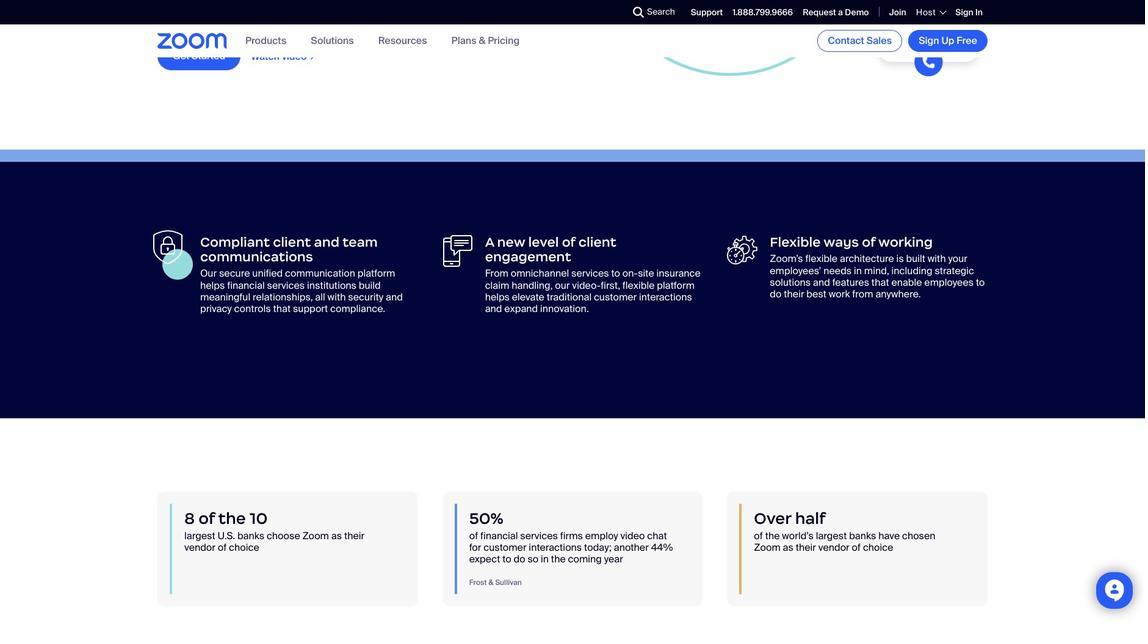 Task type: vqa. For each thing, say whether or not it's contained in the screenshot.
the in Over half of the world's largest banks have chosen Zoom as their vendor of choice
yes



Task type: describe. For each thing, give the bounding box(es) containing it.
search
[[647, 6, 675, 17]]

vendor inside 8 of the 10 largest u.s. banks choose zoom as their vendor of choice
[[184, 541, 216, 554]]

50%
[[469, 509, 504, 528]]

watch
[[251, 50, 280, 63]]

and right build
[[386, 291, 403, 303]]

platform inside a new level of client engagement from omnichannel services to on-site insurance claim handling, our video-first, flexible platform helps elevate traditional customer interactions and expand innovation.
[[657, 279, 695, 292]]

zoom's
[[770, 252, 803, 265]]

do inside 50% of financial services firms employ video chat for customer interactions today; another 44% expect to do so in the coming year
[[514, 553, 526, 566]]

as inside 8 of the 10 largest u.s. banks choose zoom as their vendor of choice
[[331, 529, 342, 542]]

new
[[497, 234, 525, 251]]

helps inside a new level of client engagement from omnichannel services to on-site insurance claim handling, our video-first, flexible platform helps elevate traditional customer interactions and expand innovation.
[[485, 291, 510, 303]]

services inside 50% of financial services firms employ video chat for customer interactions today; another 44% expect to do so in the coming year
[[521, 529, 558, 542]]

first,
[[601, 279, 621, 292]]

free
[[957, 34, 978, 47]]

sales
[[867, 34, 892, 47]]

sign up free
[[919, 34, 978, 47]]

with inside the compliant client and team communications our secure unified communication platform helps financial services institutions build meaningful relationships, all with security and privacy controls that support compliance.
[[328, 291, 346, 303]]

host
[[917, 7, 936, 18]]

up
[[942, 34, 955, 47]]

contact sales
[[828, 34, 892, 47]]

mind,
[[865, 264, 890, 277]]

get started link
[[158, 42, 241, 70]]

largest inside 8 of the 10 largest u.s. banks choose zoom as their vendor of choice
[[184, 529, 215, 542]]

resources button
[[378, 34, 427, 47]]

client inside a new level of client engagement from omnichannel services to on-site insurance claim handling, our video-first, flexible platform helps elevate traditional customer interactions and expand innovation.
[[579, 234, 617, 251]]

enable
[[892, 276, 922, 289]]

chat
[[647, 529, 667, 542]]

do inside flexible ways of working zoom's flexible architecture is built with your employees' needs in mind, including strategic solutions and features that enable employees to do their best work from anywhere.
[[770, 288, 782, 300]]

work
[[829, 288, 850, 300]]

compliant
[[200, 234, 270, 251]]

communication
[[285, 267, 355, 280]]

banks for 8 of the 10
[[237, 529, 264, 542]]

features
[[833, 276, 870, 289]]

compliance.
[[330, 302, 385, 315]]

firms
[[560, 529, 583, 542]]

get
[[173, 50, 189, 63]]

their inside flexible ways of working zoom's flexible architecture is built with your employees' needs in mind, including strategic solutions and features that enable employees to do their best work from anywhere.
[[784, 288, 805, 300]]

a new level of client engagement from omnichannel services to on-site insurance claim handling, our video-first, flexible platform helps elevate traditional customer interactions and expand innovation.
[[485, 234, 701, 315]]

host button
[[917, 7, 946, 18]]

vendor inside the over half of the world's largest banks have chosen zoom as their vendor of choice
[[819, 541, 850, 554]]

shield with lock image
[[153, 230, 183, 265]]

level
[[529, 234, 559, 251]]

sign in
[[956, 7, 983, 18]]

privacy
[[200, 302, 232, 315]]

services inside the compliant client and team communications our secure unified communication platform helps financial services institutions build meaningful relationships, all with security and privacy controls that support compliance.
[[267, 279, 305, 292]]

video-
[[572, 279, 601, 292]]

frost & sullivan
[[469, 578, 522, 588]]

your
[[949, 252, 968, 265]]

and inside a new level of client engagement from omnichannel services to on-site insurance claim handling, our video-first, flexible platform helps elevate traditional customer interactions and expand innovation.
[[485, 302, 502, 315]]

products
[[245, 34, 287, 47]]

zoom inside the over half of the world's largest banks have chosen zoom as their vendor of choice
[[754, 541, 781, 554]]

and up 'communication'
[[314, 234, 340, 251]]

employ
[[586, 529, 618, 542]]

demo
[[845, 7, 869, 18]]

in inside 50% of financial services firms employ video chat for customer interactions today; another 44% expect to do so in the coming year
[[541, 553, 549, 566]]

8
[[184, 509, 195, 528]]

a
[[485, 234, 494, 251]]

client inside the compliant client and team communications our secure unified communication platform helps financial services institutions build meaningful relationships, all with security and privacy controls that support compliance.
[[273, 234, 311, 251]]

flexible inside a new level of client engagement from omnichannel services to on-site insurance claim handling, our video-first, flexible platform helps elevate traditional customer interactions and expand innovation.
[[623, 279, 655, 292]]

to inside flexible ways of working zoom's flexible architecture is built with your employees' needs in mind, including strategic solutions and features that enable employees to do their best work from anywhere.
[[976, 276, 985, 289]]

flexible inside flexible ways of working zoom's flexible architecture is built with your employees' needs in mind, including strategic solutions and features that enable employees to do their best work from anywhere.
[[806, 252, 838, 265]]

as inside the over half of the world's largest banks have chosen zoom as their vendor of choice
[[783, 541, 794, 554]]

site
[[638, 267, 654, 280]]

choice inside 8 of the 10 largest u.s. banks choose zoom as their vendor of choice
[[229, 541, 259, 554]]

of inside a new level of client engagement from omnichannel services to on-site insurance claim handling, our video-first, flexible platform helps elevate traditional customer interactions and expand innovation.
[[562, 234, 576, 251]]

50% of financial services firms employ video chat for customer interactions today; another 44% expect to do so in the coming year
[[469, 509, 673, 566]]

platform inside the compliant client and team communications our secure unified communication platform helps financial services institutions build meaningful relationships, all with security and privacy controls that support compliance.
[[358, 267, 395, 280]]

team
[[343, 234, 378, 251]]

sign up free link
[[909, 30, 988, 52]]

omnichannel
[[511, 267, 569, 280]]

stop clock & gear image
[[728, 235, 758, 264]]

request a demo
[[803, 7, 869, 18]]

elevate
[[512, 291, 545, 303]]

request
[[803, 7, 837, 18]]

interactions inside 50% of financial services firms employ video chat for customer interactions today; another 44% expect to do so in the coming year
[[529, 541, 582, 554]]

expand
[[505, 302, 538, 315]]

& for plans
[[479, 34, 486, 47]]

employees'
[[770, 264, 822, 277]]

that inside the compliant client and team communications our secure unified communication platform helps financial services institutions build meaningful relationships, all with security and privacy controls that support compliance.
[[273, 302, 291, 315]]

sign for sign up free
[[919, 34, 940, 47]]

financial inside 50% of financial services firms employ video chat for customer interactions today; another 44% expect to do so in the coming year
[[481, 529, 518, 542]]

insurance
[[657, 267, 701, 280]]

watch video link
[[251, 50, 317, 63]]

1.888.799.9666
[[733, 7, 793, 18]]

the inside 50% of financial services firms employ video chat for customer interactions today; another 44% expect to do so in the coming year
[[551, 553, 566, 566]]

half
[[796, 509, 826, 528]]

watch video
[[251, 50, 307, 63]]

world's
[[782, 529, 814, 542]]

products button
[[245, 34, 287, 47]]

claim
[[485, 279, 510, 292]]

all
[[315, 291, 325, 303]]

u.s.
[[218, 529, 235, 542]]

handling,
[[512, 279, 553, 292]]

of inside 50% of financial services firms employ video chat for customer interactions today; another 44% expect to do so in the coming year
[[469, 529, 478, 542]]

sign in link
[[956, 7, 983, 18]]

video inside 50% of financial services firms employ video chat for customer interactions today; another 44% expect to do so in the coming year
[[621, 529, 645, 542]]

8 of the 10 largest u.s. banks choose zoom as their vendor of choice
[[184, 509, 365, 554]]

relationships,
[[253, 291, 313, 303]]

to inside 50% of financial services firms employ video chat for customer interactions today; another 44% expect to do so in the coming year
[[503, 553, 512, 566]]

interactions inside a new level of client engagement from omnichannel services to on-site insurance claim handling, our video-first, flexible platform helps elevate traditional customer interactions and expand innovation.
[[639, 291, 692, 303]]

started
[[192, 50, 226, 63]]

support
[[293, 302, 328, 315]]

secure
[[219, 267, 250, 280]]

solutions
[[311, 34, 354, 47]]

of inside flexible ways of working zoom's flexible architecture is built with your employees' needs in mind, including strategic solutions and features that enable employees to do their best work from anywhere.
[[863, 234, 876, 251]]

zoom inside 8 of the 10 largest u.s. banks choose zoom as their vendor of choice
[[303, 529, 329, 542]]

the inside the over half of the world's largest banks have chosen zoom as their vendor of choice
[[766, 529, 780, 542]]



Task type: locate. For each thing, give the bounding box(es) containing it.
services inside a new level of client engagement from omnichannel services to on-site insurance claim handling, our video-first, flexible platform helps elevate traditional customer interactions and expand innovation.
[[572, 267, 609, 280]]

solutions
[[770, 276, 811, 289]]

2 vertical spatial the
[[551, 553, 566, 566]]

0 horizontal spatial sign
[[919, 34, 940, 47]]

1 horizontal spatial the
[[551, 553, 566, 566]]

with right the built
[[928, 252, 946, 265]]

needs
[[824, 264, 852, 277]]

1 horizontal spatial zoom
[[754, 541, 781, 554]]

1 vertical spatial interactions
[[529, 541, 582, 554]]

financial down 50%
[[481, 529, 518, 542]]

1 horizontal spatial flexible
[[806, 252, 838, 265]]

customer inside 50% of financial services firms employ video chat for customer interactions today; another 44% expect to do so in the coming year
[[484, 541, 527, 554]]

0 horizontal spatial choice
[[229, 541, 259, 554]]

meaningful
[[200, 291, 251, 303]]

largest down 'half'
[[816, 529, 847, 542]]

1 horizontal spatial financial
[[481, 529, 518, 542]]

1 vertical spatial video
[[621, 529, 645, 542]]

a
[[839, 7, 843, 18]]

vendor
[[184, 541, 216, 554], [819, 541, 850, 554]]

customer down on-
[[594, 291, 637, 303]]

financial
[[227, 279, 265, 292], [481, 529, 518, 542]]

1 horizontal spatial client
[[579, 234, 617, 251]]

0 vertical spatial financial
[[227, 279, 265, 292]]

have
[[879, 529, 900, 542]]

to left on-
[[612, 267, 620, 280]]

in
[[976, 7, 983, 18]]

platform up "security"
[[358, 267, 395, 280]]

sign for sign in
[[956, 7, 974, 18]]

sign left in
[[956, 7, 974, 18]]

today;
[[584, 541, 612, 554]]

financial inside the compliant client and team communications our secure unified communication platform helps financial services institutions build meaningful relationships, all with security and privacy controls that support compliance.
[[227, 279, 265, 292]]

& for frost
[[489, 578, 494, 588]]

0 horizontal spatial financial
[[227, 279, 265, 292]]

1 choice from the left
[[229, 541, 259, 554]]

1 horizontal spatial that
[[872, 276, 890, 289]]

another
[[614, 541, 649, 554]]

1 horizontal spatial &
[[489, 578, 494, 588]]

that
[[872, 276, 890, 289], [273, 302, 291, 315]]

build
[[359, 279, 381, 292]]

support link
[[691, 7, 723, 18]]

zoom down over
[[754, 541, 781, 554]]

1 vertical spatial financial
[[481, 529, 518, 542]]

chosen
[[903, 529, 936, 542]]

customer inside a new level of client engagement from omnichannel services to on-site insurance claim handling, our video-first, flexible platform helps elevate traditional customer interactions and expand innovation.
[[594, 291, 637, 303]]

0 vertical spatial with
[[928, 252, 946, 265]]

choose
[[267, 529, 300, 542]]

of
[[562, 234, 576, 251], [863, 234, 876, 251], [199, 509, 215, 528], [469, 529, 478, 542], [754, 529, 763, 542], [218, 541, 227, 554], [852, 541, 861, 554]]

banks down 10
[[237, 529, 264, 542]]

banks left have
[[850, 529, 877, 542]]

search image
[[633, 7, 644, 18], [633, 7, 644, 18]]

choice left chosen
[[863, 541, 894, 554]]

communications
[[200, 249, 313, 265]]

1 horizontal spatial with
[[928, 252, 946, 265]]

1 vendor from the left
[[184, 541, 216, 554]]

1 horizontal spatial to
[[612, 267, 620, 280]]

the inside 8 of the 10 largest u.s. banks choose zoom as their vendor of choice
[[218, 509, 246, 528]]

2 largest from the left
[[816, 529, 847, 542]]

1 horizontal spatial in
[[854, 264, 862, 277]]

their inside the over half of the world's largest banks have chosen zoom as their vendor of choice
[[796, 541, 817, 554]]

plans
[[452, 34, 477, 47]]

banks inside the over half of the world's largest banks have chosen zoom as their vendor of choice
[[850, 529, 877, 542]]

0 horizontal spatial with
[[328, 291, 346, 303]]

banks inside 8 of the 10 largest u.s. banks choose zoom as their vendor of choice
[[237, 529, 264, 542]]

so
[[528, 553, 539, 566]]

1 horizontal spatial banks
[[850, 529, 877, 542]]

helps up privacy
[[200, 279, 225, 292]]

pricing
[[488, 34, 520, 47]]

1 vertical spatial do
[[514, 553, 526, 566]]

1 horizontal spatial customer
[[594, 291, 637, 303]]

interactions
[[639, 291, 692, 303], [529, 541, 582, 554]]

choice
[[229, 541, 259, 554], [863, 541, 894, 554]]

as
[[331, 529, 342, 542], [783, 541, 794, 554]]

1 horizontal spatial do
[[770, 288, 782, 300]]

over
[[754, 509, 792, 528]]

the
[[218, 509, 246, 528], [766, 529, 780, 542], [551, 553, 566, 566]]

from
[[853, 288, 874, 300]]

compliant client and team communications our secure unified communication platform helps financial services institutions build meaningful relationships, all with security and privacy controls that support compliance.
[[200, 234, 403, 315]]

0 vertical spatial that
[[872, 276, 890, 289]]

1 banks from the left
[[237, 529, 264, 542]]

to right 'strategic'
[[976, 276, 985, 289]]

get started
[[173, 50, 226, 63]]

1 horizontal spatial choice
[[863, 541, 894, 554]]

architecture
[[840, 252, 895, 265]]

1 horizontal spatial largest
[[816, 529, 847, 542]]

that left enable
[[872, 276, 890, 289]]

flexible ways of working zoom's flexible architecture is built with your employees' needs in mind, including strategic solutions and features that enable employees to do their best work from anywhere.
[[770, 234, 985, 300]]

largest inside the over half of the world's largest banks have chosen zoom as their vendor of choice
[[816, 529, 847, 542]]

join link
[[890, 7, 907, 18]]

flexible right first,
[[623, 279, 655, 292]]

and
[[314, 234, 340, 251], [813, 276, 830, 289], [386, 291, 403, 303], [485, 302, 502, 315]]

vendor down 'half'
[[819, 541, 850, 554]]

client
[[273, 234, 311, 251], [579, 234, 617, 251]]

engagement
[[485, 249, 572, 265]]

services right our
[[572, 267, 609, 280]]

choice down 10
[[229, 541, 259, 554]]

banks for over half
[[850, 529, 877, 542]]

zoom logo image
[[158, 33, 227, 49]]

the down over
[[766, 529, 780, 542]]

0 vertical spatial do
[[770, 288, 782, 300]]

join
[[890, 7, 907, 18]]

0 horizontal spatial client
[[273, 234, 311, 251]]

video right the "watch"
[[282, 50, 307, 63]]

financial up controls
[[227, 279, 265, 292]]

0 horizontal spatial interactions
[[529, 541, 582, 554]]

1 vertical spatial with
[[328, 291, 346, 303]]

built
[[907, 252, 926, 265]]

services up so
[[521, 529, 558, 542]]

that inside flexible ways of working zoom's flexible architecture is built with your employees' needs in mind, including strategic solutions and features that enable employees to do their best work from anywhere.
[[872, 276, 890, 289]]

2 horizontal spatial services
[[572, 267, 609, 280]]

1 horizontal spatial sign
[[956, 7, 974, 18]]

contact sales link
[[818, 30, 903, 52]]

employees
[[925, 276, 974, 289]]

in right so
[[541, 553, 549, 566]]

0 vertical spatial sign
[[956, 7, 974, 18]]

2 choice from the left
[[863, 541, 894, 554]]

0 horizontal spatial do
[[514, 553, 526, 566]]

customer right the for
[[484, 541, 527, 554]]

on-
[[623, 267, 638, 280]]

1 horizontal spatial services
[[521, 529, 558, 542]]

to
[[612, 267, 620, 280], [976, 276, 985, 289], [503, 553, 512, 566]]

sullivan
[[496, 578, 522, 588]]

unified
[[252, 267, 283, 280]]

2 horizontal spatial the
[[766, 529, 780, 542]]

controls
[[234, 302, 271, 315]]

choice inside the over half of the world's largest banks have chosen zoom as their vendor of choice
[[863, 541, 894, 554]]

0 horizontal spatial that
[[273, 302, 291, 315]]

our
[[200, 267, 217, 280]]

1 vertical spatial flexible
[[623, 279, 655, 292]]

0 horizontal spatial zoom
[[303, 529, 329, 542]]

for
[[469, 541, 482, 554]]

solutions button
[[311, 34, 354, 47]]

1 horizontal spatial as
[[783, 541, 794, 554]]

2 banks from the left
[[850, 529, 877, 542]]

1 horizontal spatial interactions
[[639, 291, 692, 303]]

ways
[[824, 234, 859, 251]]

1 horizontal spatial platform
[[657, 279, 695, 292]]

& right frost
[[489, 578, 494, 588]]

their
[[784, 288, 805, 300], [344, 529, 365, 542], [796, 541, 817, 554]]

None search field
[[589, 2, 636, 22]]

helps down from
[[485, 291, 510, 303]]

coming
[[568, 553, 602, 566]]

0 vertical spatial interactions
[[639, 291, 692, 303]]

& right plans
[[479, 34, 486, 47]]

1 horizontal spatial helps
[[485, 291, 510, 303]]

1 vertical spatial &
[[489, 578, 494, 588]]

0 horizontal spatial the
[[218, 509, 246, 528]]

year
[[604, 553, 623, 566]]

0 vertical spatial in
[[854, 264, 862, 277]]

request a demo link
[[803, 7, 869, 18]]

to right expect
[[503, 553, 512, 566]]

1 vertical spatial the
[[766, 529, 780, 542]]

0 horizontal spatial banks
[[237, 529, 264, 542]]

0 vertical spatial customer
[[594, 291, 637, 303]]

video left chat
[[621, 529, 645, 542]]

services up "support"
[[267, 279, 305, 292]]

0 horizontal spatial vendor
[[184, 541, 216, 554]]

that left "support"
[[273, 302, 291, 315]]

sign left up on the right of page
[[919, 34, 940, 47]]

do down employees'
[[770, 288, 782, 300]]

44%
[[651, 541, 673, 554]]

and down claim at left top
[[485, 302, 502, 315]]

&
[[479, 34, 486, 47], [489, 578, 494, 588]]

2 vendor from the left
[[819, 541, 850, 554]]

in left mind,
[[854, 264, 862, 277]]

0 horizontal spatial platform
[[358, 267, 395, 280]]

in
[[854, 264, 862, 277], [541, 553, 549, 566]]

helps inside the compliant client and team communications our secure unified communication platform helps financial services institutions build meaningful relationships, all with security and privacy controls that support compliance.
[[200, 279, 225, 292]]

1 vertical spatial in
[[541, 553, 549, 566]]

2 client from the left
[[579, 234, 617, 251]]

support
[[691, 7, 723, 18]]

security
[[348, 291, 384, 303]]

institutions
[[307, 279, 357, 292]]

and inside flexible ways of working zoom's flexible architecture is built with your employees' needs in mind, including strategic solutions and features that enable employees to do their best work from anywhere.
[[813, 276, 830, 289]]

0 horizontal spatial as
[[331, 529, 342, 542]]

from
[[485, 267, 509, 280]]

0 horizontal spatial flexible
[[623, 279, 655, 292]]

0 horizontal spatial to
[[503, 553, 512, 566]]

client up video-
[[579, 234, 617, 251]]

plans & pricing link
[[452, 34, 520, 47]]

interactions left today;
[[529, 541, 582, 554]]

largest down 8
[[184, 529, 215, 542]]

phone with text message image
[[443, 235, 473, 267]]

traditional
[[547, 291, 592, 303]]

1 horizontal spatial vendor
[[819, 541, 850, 554]]

client up the unified
[[273, 234, 311, 251]]

1 vertical spatial that
[[273, 302, 291, 315]]

0 horizontal spatial in
[[541, 553, 549, 566]]

the right so
[[551, 553, 566, 566]]

resources
[[378, 34, 427, 47]]

interactions down insurance
[[639, 291, 692, 303]]

0 vertical spatial the
[[218, 509, 246, 528]]

platform right site
[[657, 279, 695, 292]]

1 client from the left
[[273, 234, 311, 251]]

zoom right choose at the left bottom
[[303, 529, 329, 542]]

to inside a new level of client engagement from omnichannel services to on-site insurance claim handling, our video-first, flexible platform helps elevate traditional customer interactions and expand innovation.
[[612, 267, 620, 280]]

including
[[892, 264, 933, 277]]

1 vertical spatial sign
[[919, 34, 940, 47]]

with inside flexible ways of working zoom's flexible architecture is built with your employees' needs in mind, including strategic solutions and features that enable employees to do their best work from anywhere.
[[928, 252, 946, 265]]

0 horizontal spatial helps
[[200, 279, 225, 292]]

vendor left u.s.
[[184, 541, 216, 554]]

with right all at top
[[328, 291, 346, 303]]

0 vertical spatial flexible
[[806, 252, 838, 265]]

0 horizontal spatial largest
[[184, 529, 215, 542]]

the up u.s.
[[218, 509, 246, 528]]

1 vertical spatial customer
[[484, 541, 527, 554]]

over half of the world's largest banks have chosen zoom as their vendor of choice
[[754, 509, 936, 554]]

expect
[[469, 553, 500, 566]]

do left so
[[514, 553, 526, 566]]

in inside flexible ways of working zoom's flexible architecture is built with your employees' needs in mind, including strategic solutions and features that enable employees to do their best work from anywhere.
[[854, 264, 862, 277]]

their inside 8 of the 10 largest u.s. banks choose zoom as their vendor of choice
[[344, 529, 365, 542]]

10
[[250, 509, 268, 528]]

0 horizontal spatial &
[[479, 34, 486, 47]]

0 vertical spatial &
[[479, 34, 486, 47]]

1 largest from the left
[[184, 529, 215, 542]]

video
[[282, 50, 307, 63], [621, 529, 645, 542]]

our
[[555, 279, 570, 292]]

0 horizontal spatial services
[[267, 279, 305, 292]]

as down over
[[783, 541, 794, 554]]

largest
[[184, 529, 215, 542], [816, 529, 847, 542]]

is
[[897, 252, 904, 265]]

1 horizontal spatial video
[[621, 529, 645, 542]]

0 vertical spatial video
[[282, 50, 307, 63]]

flexible down ways
[[806, 252, 838, 265]]

innovation.
[[540, 302, 589, 315]]

0 horizontal spatial video
[[282, 50, 307, 63]]

plans & pricing
[[452, 34, 520, 47]]

as right choose at the left bottom
[[331, 529, 342, 542]]

and left the features
[[813, 276, 830, 289]]

2 horizontal spatial to
[[976, 276, 985, 289]]

0 horizontal spatial customer
[[484, 541, 527, 554]]



